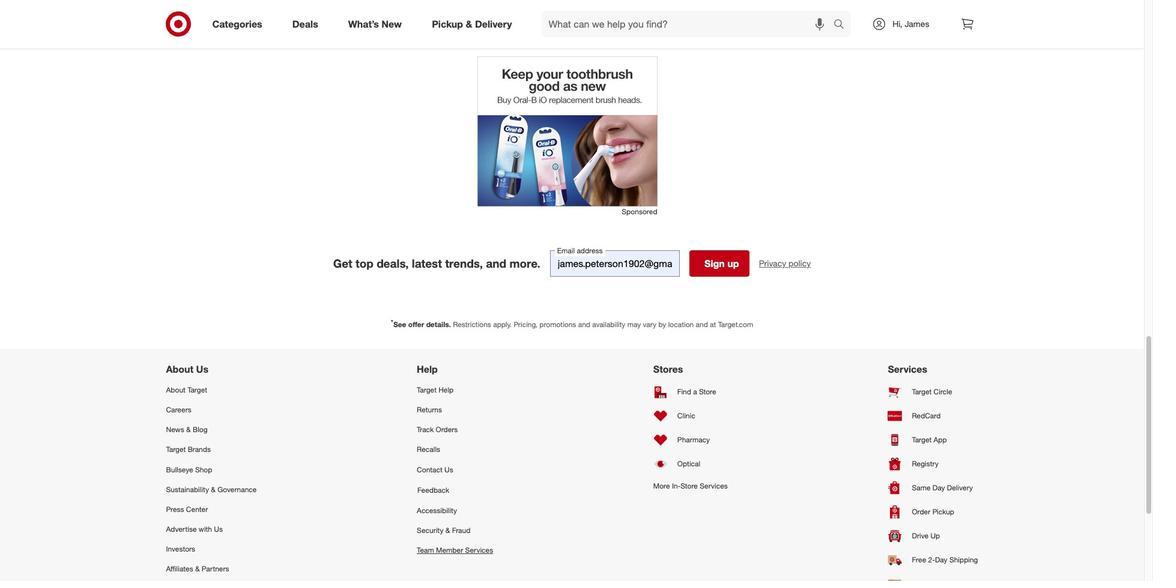 Task type: describe. For each thing, give the bounding box(es) containing it.
drive
[[912, 532, 929, 541]]

affiliates & partners link
[[166, 560, 257, 579]]

accessibility link
[[417, 501, 493, 521]]

what's new link
[[338, 11, 417, 37]]

0 horizontal spatial services
[[465, 546, 493, 555]]

& for delivery
[[466, 18, 473, 30]]

contact us
[[417, 465, 454, 474]]

careers
[[166, 406, 192, 415]]

up
[[931, 532, 940, 541]]

same
[[912, 484, 931, 493]]

advertise with us
[[166, 525, 223, 534]]

target help
[[417, 386, 454, 395]]

clinic link
[[654, 404, 728, 428]]

restrictions
[[453, 320, 491, 329]]

order pickup
[[912, 508, 955, 517]]

press center link
[[166, 500, 257, 520]]

track orders link
[[417, 420, 493, 440]]

pharmacy link
[[654, 428, 728, 452]]

availability
[[593, 320, 626, 329]]

brands
[[188, 445, 211, 454]]

1 horizontal spatial and
[[578, 320, 591, 329]]

find a store
[[678, 388, 717, 397]]

in-
[[672, 482, 681, 491]]

target for target circle
[[912, 388, 932, 397]]

order pickup link
[[888, 500, 978, 525]]

2-
[[929, 556, 935, 565]]

returns link
[[417, 400, 493, 420]]

privacy
[[759, 258, 787, 268]]

careers link
[[166, 400, 257, 420]]

team member services
[[417, 546, 493, 555]]

more
[[654, 482, 670, 491]]

find a store link
[[654, 380, 728, 404]]

deals link
[[282, 11, 333, 37]]

stores
[[654, 363, 683, 376]]

0 vertical spatial day
[[933, 484, 945, 493]]

same day delivery link
[[888, 476, 978, 500]]

see
[[394, 320, 406, 329]]

contact
[[417, 465, 443, 474]]

shipping
[[950, 556, 978, 565]]

security & fraud
[[417, 526, 471, 535]]

feedback
[[418, 486, 450, 495]]

& for fraud
[[446, 526, 450, 535]]

registry link
[[888, 452, 978, 476]]

about us
[[166, 363, 209, 376]]

contact us link
[[417, 460, 493, 480]]

about target
[[166, 386, 207, 395]]

shop
[[195, 465, 212, 474]]

target help link
[[417, 380, 493, 400]]

news
[[166, 426, 184, 435]]

accessibility
[[417, 506, 457, 515]]

target circle link
[[888, 380, 978, 404]]

up
[[728, 258, 739, 270]]

store for a
[[699, 388, 717, 397]]

*
[[391, 318, 394, 326]]

1 horizontal spatial pickup
[[933, 508, 955, 517]]

free 2-day shipping
[[912, 556, 978, 565]]

about for about target
[[166, 386, 186, 395]]

clinic
[[678, 412, 696, 421]]

2 horizontal spatial and
[[696, 320, 708, 329]]

new
[[382, 18, 402, 30]]

governance
[[218, 485, 257, 494]]

hi, james
[[893, 19, 930, 29]]

registry
[[912, 460, 939, 469]]

pharmacy
[[678, 436, 710, 445]]

1 horizontal spatial us
[[214, 525, 223, 534]]

target app
[[912, 436, 947, 445]]

news & blog
[[166, 426, 208, 435]]

recalls link
[[417, 440, 493, 460]]

with
[[199, 525, 212, 534]]

sponsored
[[622, 207, 658, 216]]

apply.
[[493, 320, 512, 329]]

security
[[417, 526, 444, 535]]

fraud
[[452, 526, 471, 535]]

team member services link
[[417, 541, 493, 561]]

sustainability & governance
[[166, 485, 257, 494]]

about target link
[[166, 380, 257, 400]]

sign
[[705, 258, 725, 270]]

drive up
[[912, 532, 940, 541]]

offer
[[408, 320, 424, 329]]

blog
[[193, 426, 208, 435]]

bullseye shop
[[166, 465, 212, 474]]

location
[[669, 320, 694, 329]]

same day delivery
[[912, 484, 973, 493]]



Task type: locate. For each thing, give the bounding box(es) containing it.
0 horizontal spatial and
[[486, 257, 507, 270]]

advertise with us link
[[166, 520, 257, 540]]

may
[[628, 320, 641, 329]]

partners
[[202, 565, 229, 574]]

target
[[188, 386, 207, 395], [417, 386, 437, 395], [912, 388, 932, 397], [912, 436, 932, 445], [166, 445, 186, 454]]

target for target brands
[[166, 445, 186, 454]]

order
[[912, 508, 931, 517]]

center
[[186, 505, 208, 514]]

recalls
[[417, 445, 440, 454]]

free
[[912, 556, 927, 565]]

latest
[[412, 257, 442, 270]]

team
[[417, 546, 434, 555]]

store right a
[[699, 388, 717, 397]]

track orders
[[417, 426, 458, 435]]

about up 'careers'
[[166, 386, 186, 395]]

privacy policy
[[759, 258, 811, 268]]

bullseye shop link
[[166, 460, 257, 480]]

at
[[710, 320, 716, 329]]

security & fraud link
[[417, 521, 493, 541]]

services up target circle
[[888, 363, 928, 376]]

1 vertical spatial services
[[700, 482, 728, 491]]

1 vertical spatial us
[[445, 465, 454, 474]]

orders
[[436, 426, 458, 435]]

store for in-
[[681, 482, 698, 491]]

1 vertical spatial store
[[681, 482, 698, 491]]

categories
[[212, 18, 262, 30]]

and left more.
[[486, 257, 507, 270]]

0 horizontal spatial store
[[681, 482, 698, 491]]

news & blog link
[[166, 420, 257, 440]]

& inside affiliates & partners "link"
[[195, 565, 200, 574]]

store inside find a store link
[[699, 388, 717, 397]]

target down the news
[[166, 445, 186, 454]]

optical link
[[654, 452, 728, 476]]

pickup & delivery
[[432, 18, 512, 30]]

2 vertical spatial services
[[465, 546, 493, 555]]

optical
[[678, 460, 701, 469]]

services down optical link
[[700, 482, 728, 491]]

2 vertical spatial us
[[214, 525, 223, 534]]

find
[[678, 388, 692, 397]]

2 horizontal spatial us
[[445, 465, 454, 474]]

1 horizontal spatial help
[[439, 386, 454, 395]]

&
[[466, 18, 473, 30], [186, 426, 191, 435], [211, 485, 216, 494], [446, 526, 450, 535], [195, 565, 200, 574]]

more.
[[510, 257, 541, 270]]

0 vertical spatial about
[[166, 363, 194, 376]]

& for partners
[[195, 565, 200, 574]]

us right with
[[214, 525, 223, 534]]

what's new
[[348, 18, 402, 30]]

help up returns link
[[439, 386, 454, 395]]

1 vertical spatial day
[[935, 556, 948, 565]]

app
[[934, 436, 947, 445]]

1 horizontal spatial delivery
[[947, 484, 973, 493]]

vary
[[643, 320, 657, 329]]

1 about from the top
[[166, 363, 194, 376]]

deals
[[292, 18, 318, 30]]

affiliates & partners
[[166, 565, 229, 574]]

day right the free at bottom right
[[935, 556, 948, 565]]

1 horizontal spatial store
[[699, 388, 717, 397]]

day right same
[[933, 484, 945, 493]]

by
[[659, 320, 667, 329]]

target left circle
[[912, 388, 932, 397]]

sign up button
[[690, 250, 750, 277]]

delivery for same day delivery
[[947, 484, 973, 493]]

advertisement region
[[212, 0, 933, 33], [477, 56, 658, 207]]

None text field
[[550, 250, 680, 277]]

0 horizontal spatial delivery
[[475, 18, 512, 30]]

0 horizontal spatial us
[[196, 363, 209, 376]]

about up the about target
[[166, 363, 194, 376]]

0 horizontal spatial help
[[417, 363, 438, 376]]

bullseye
[[166, 465, 193, 474]]

a
[[694, 388, 697, 397]]

2 about from the top
[[166, 386, 186, 395]]

* see offer details. restrictions apply. pricing, promotions and availability may vary by location and at target.com
[[391, 318, 754, 329]]

redcard link
[[888, 404, 978, 428]]

store down optical link
[[681, 482, 698, 491]]

investors link
[[166, 540, 257, 560]]

us right contact
[[445, 465, 454, 474]]

store
[[699, 388, 717, 397], [681, 482, 698, 491]]

returns
[[417, 406, 442, 415]]

target left app on the bottom of page
[[912, 436, 932, 445]]

investors
[[166, 545, 195, 554]]

1 vertical spatial help
[[439, 386, 454, 395]]

james
[[905, 19, 930, 29]]

0 horizontal spatial pickup
[[432, 18, 463, 30]]

day
[[933, 484, 945, 493], [935, 556, 948, 565]]

1 vertical spatial delivery
[[947, 484, 973, 493]]

target up returns
[[417, 386, 437, 395]]

pickup right 'order'
[[933, 508, 955, 517]]

0 vertical spatial us
[[196, 363, 209, 376]]

and left availability
[[578, 320, 591, 329]]

circle
[[934, 388, 953, 397]]

target brands
[[166, 445, 211, 454]]

target circle
[[912, 388, 953, 397]]

1 vertical spatial advertisement region
[[477, 56, 658, 207]]

store inside more in-store services link
[[681, 482, 698, 491]]

pickup
[[432, 18, 463, 30], [933, 508, 955, 517]]

sustainability & governance link
[[166, 480, 257, 500]]

feedback button
[[417, 480, 493, 501]]

target.com
[[718, 320, 754, 329]]

2 horizontal spatial services
[[888, 363, 928, 376]]

sign up
[[705, 258, 739, 270]]

us for about us
[[196, 363, 209, 376]]

privacy policy link
[[759, 258, 811, 270]]

1 horizontal spatial services
[[700, 482, 728, 491]]

get
[[333, 257, 353, 270]]

& for governance
[[211, 485, 216, 494]]

target down "about us"
[[188, 386, 207, 395]]

& inside security & fraud link
[[446, 526, 450, 535]]

top
[[356, 257, 374, 270]]

hi,
[[893, 19, 903, 29]]

target app link
[[888, 428, 978, 452]]

& for blog
[[186, 426, 191, 435]]

help up target help
[[417, 363, 438, 376]]

delivery for pickup & delivery
[[475, 18, 512, 30]]

pricing,
[[514, 320, 538, 329]]

target for target help
[[417, 386, 437, 395]]

1 vertical spatial about
[[166, 386, 186, 395]]

0 vertical spatial help
[[417, 363, 438, 376]]

advertise
[[166, 525, 197, 534]]

& inside pickup & delivery link
[[466, 18, 473, 30]]

more in-store services
[[654, 482, 728, 491]]

delivery
[[475, 18, 512, 30], [947, 484, 973, 493]]

& inside sustainability & governance link
[[211, 485, 216, 494]]

us up "about target" link
[[196, 363, 209, 376]]

search button
[[829, 11, 858, 40]]

target for target app
[[912, 436, 932, 445]]

redcard
[[912, 412, 941, 421]]

0 vertical spatial advertisement region
[[212, 0, 933, 33]]

0 vertical spatial delivery
[[475, 18, 512, 30]]

pickup right new
[[432, 18, 463, 30]]

about for about us
[[166, 363, 194, 376]]

services down fraud
[[465, 546, 493, 555]]

what's
[[348, 18, 379, 30]]

0 vertical spatial pickup
[[432, 18, 463, 30]]

us
[[196, 363, 209, 376], [445, 465, 454, 474], [214, 525, 223, 534]]

services
[[888, 363, 928, 376], [700, 482, 728, 491], [465, 546, 493, 555]]

deals,
[[377, 257, 409, 270]]

drive up link
[[888, 525, 978, 549]]

policy
[[789, 258, 811, 268]]

target inside "link"
[[912, 388, 932, 397]]

1 vertical spatial pickup
[[933, 508, 955, 517]]

& inside news & blog link
[[186, 426, 191, 435]]

categories link
[[202, 11, 277, 37]]

0 vertical spatial store
[[699, 388, 717, 397]]

press
[[166, 505, 184, 514]]

member
[[436, 546, 463, 555]]

sustainability
[[166, 485, 209, 494]]

us for contact us
[[445, 465, 454, 474]]

What can we help you find? suggestions appear below search field
[[542, 11, 837, 37]]

0 vertical spatial services
[[888, 363, 928, 376]]

details.
[[426, 320, 451, 329]]

and left at
[[696, 320, 708, 329]]



Task type: vqa. For each thing, say whether or not it's contained in the screenshot.
* Offer Details Below. Valid 10/29/23 – 12/9/23 corresponding to Get
no



